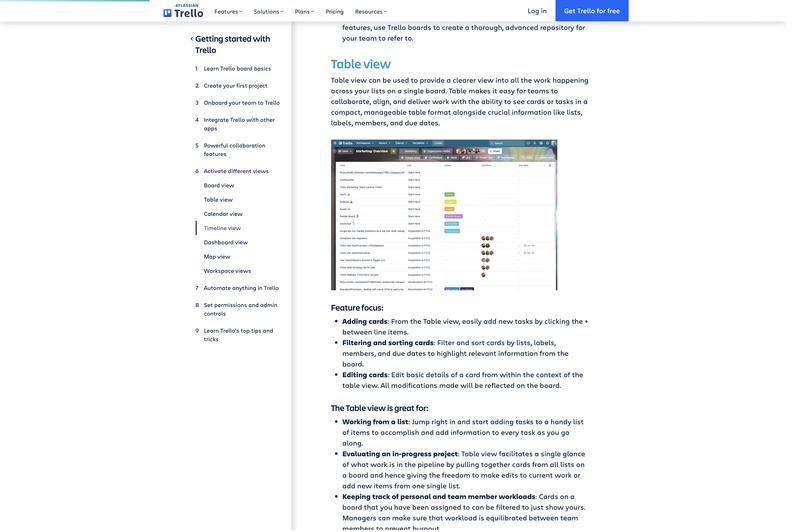 Task type: describe. For each thing, give the bounding box(es) containing it.
be inside ": cards on a board that you have been assigned to can be filtered to just show yours. managers can make sure that workload is equilibrated between team members to prevent burnout."
[[486, 503, 494, 513]]

of up have
[[392, 492, 399, 502]]

every
[[501, 428, 519, 438]]

plans button
[[289, 0, 320, 21]]

trello inside getting started with trello
[[195, 44, 216, 56]]

timeline view link
[[195, 221, 280, 236]]

resources button
[[349, 0, 393, 21]]

learn for learn trello board basics
[[204, 65, 219, 72]]

make inside ": cards on a board that you have been assigned to can be filtered to just show yours. managers can make sure that workload is equilibrated between team members to prevent burnout."
[[392, 514, 411, 523]]

powerful collaboration features link
[[195, 138, 280, 161]]

for inside table view table view can be used to provide a clearer view into all the work happening across your lists on a single board. table makes it easy for teams to collaborate, align, and deliver work with the ability to see cards or tasks in a compact, manageable table format alongside crucial information like lists, labels, members, and due dates.
[[517, 86, 526, 95]]

to left prevent
[[376, 524, 383, 531]]

board
[[204, 182, 220, 189]]

get trello for free
[[564, 6, 620, 15]]

handy
[[550, 417, 571, 427]]

to right edits
[[520, 471, 527, 480]]

work right current
[[555, 471, 572, 480]]

get
[[564, 6, 576, 15]]

jump
[[412, 417, 430, 427]]

members, inside table view table view can be used to provide a clearer view into all the work happening across your lists on a single board. table makes it easy for teams to collaborate, align, and deliver work with the ability to see cards or tasks in a compact, manageable table format alongside crucial information like lists, labels, members, and due dates.
[[355, 118, 388, 128]]

edits
[[501, 471, 518, 480]]

trello right "get"
[[577, 6, 595, 15]]

your inside table view table view can be used to provide a clearer view into all the work happening across your lists on a single board. table makes it easy for teams to collaborate, align, and deliver work with the ability to see cards or tasks in a compact, manageable table format alongside crucial information like lists, labels, members, and due dates.
[[355, 86, 370, 95]]

board inside : table view facilitates a single glance of what work is in the pipeline by pulling together cards from all lists on a board and hence giving the freedom to make edits to current work or add new items from one single list.
[[349, 471, 368, 480]]

: for adding cards
[[388, 317, 389, 326]]

of left truth
[[405, 12, 412, 21]]

a up 'accomplish'
[[391, 417, 396, 427]]

add inside : from the table view, easily add new tasks by clicking the + between line items.
[[484, 317, 497, 326]]

glance
[[563, 449, 585, 459]]

to left just
[[522, 503, 529, 513]]

be inside the : edit basic details of a card from within the context of the table view. all modifications made will be reflected on the board.
[[475, 381, 483, 391]]

easy
[[499, 86, 515, 95]]

of inside : table view facilitates a single glance of what work is in the pipeline by pulling together cards from all lists on a board and hence giving the freedom to make edits to current work or add new items from one single list.
[[342, 460, 349, 470]]

a inside complete with powerful features, use trello boards to create a thorough, advanced repository for your team to refer to.
[[465, 22, 469, 32]]

card
[[466, 370, 480, 380]]

track
[[372, 492, 390, 502]]

used
[[393, 75, 409, 85]]

to down "easy" at the top right
[[504, 97, 511, 106]]

refer
[[387, 33, 403, 43]]

1 horizontal spatial project
[[433, 449, 458, 459]]

table inside the : edit basic details of a card from within the context of the table view. all modifications made will be reflected on the board.
[[342, 381, 360, 391]]

team down first
[[242, 99, 256, 106]]

keeping track of personal and team member workloads
[[342, 492, 535, 502]]

to up workload
[[463, 503, 470, 513]]

workload
[[445, 514, 477, 523]]

and down line
[[373, 338, 387, 348]]

burnout.
[[413, 524, 441, 531]]

the left +
[[572, 317, 583, 326]]

getting
[[195, 33, 223, 44]]

lists inside : table view facilitates a single glance of what work is in the pipeline by pulling together cards from all lists on a board and hence giving the freedom to make edits to current work or add new items from one single list.
[[560, 460, 574, 470]]

view inside : table view facilitates a single glance of what work is in the pipeline by pulling together cards from all lists on a board and hence giving the freedom to make edits to current work or add new items from one single list.
[[481, 449, 497, 459]]

cards up line
[[369, 317, 388, 326]]

trello up admin
[[264, 284, 279, 292]]

between inside : from the table view, easily add new tasks by clicking the + between line items.
[[342, 327, 372, 337]]

in-
[[392, 449, 402, 459]]

go
[[561, 428, 570, 438]]

work down an
[[371, 460, 388, 470]]

the down progress
[[405, 460, 416, 470]]

lists, inside table view table view can be used to provide a clearer view into all the work happening across your lists on a single board. table makes it easy for teams to collaborate, align, and deliver work with the ability to see cards or tasks in a compact, manageable table format alongside crucial information like lists, labels, members, and due dates.
[[567, 107, 582, 117]]

with inside table view table view can be used to provide a clearer view into all the work happening across your lists on a single board. table makes it easy for teams to collaborate, align, and deliver work with the ability to see cards or tasks in a compact, manageable table format alongside crucial information like lists, labels, members, and due dates.
[[451, 97, 466, 106]]

context
[[536, 370, 562, 380]]

integrate
[[204, 116, 229, 123]]

for left free
[[597, 6, 606, 15]]

permissions
[[214, 302, 247, 309]]

to up other
[[258, 99, 263, 106]]

you inside ": cards on a board that you have been assigned to can be filtered to just show yours. managers can make sure that workload is equilibrated between team members to prevent burnout."
[[380, 503, 392, 513]]

between inside ": cards on a board that you have been assigned to can be filtered to just show yours. managers can make sure that workload is equilibrated between team members to prevent burnout."
[[529, 514, 559, 523]]

task
[[521, 428, 535, 438]]

table inside : from the table view, easily add new tasks by clicking the + between line items.
[[423, 317, 441, 326]]

automate
[[204, 284, 231, 292]]

atlassian trello image
[[163, 4, 203, 17]]

all inside table view table view can be used to provide a clearer view into all the work happening across your lists on a single board. table makes it easy for teams to collaborate, align, and deliver work with the ability to see cards or tasks in a compact, manageable table format alongside crucial information like lists, labels, members, and due dates.
[[511, 75, 519, 85]]

evaluating an in-progress project
[[342, 449, 458, 459]]

calendar view
[[204, 210, 243, 218]]

: jump right in and start adding tasks to a handy list of items to accomplish and add information to every task as you go along.
[[342, 417, 584, 448]]

the right from
[[410, 317, 421, 326]]

: for evaluating an in-progress project
[[458, 449, 460, 459]]

create your first project
[[204, 82, 268, 89]]

a down used
[[398, 86, 402, 95]]

due inside table view table view can be used to provide a clearer view into all the work happening across your lists on a single board. table makes it easy for teams to collaborate, align, and deliver work with the ability to see cards or tasks in a compact, manageable table format alongside crucial information like lists, labels, members, and due dates.
[[405, 118, 417, 128]]

view up working from a list
[[367, 403, 386, 414]]

work up teams
[[534, 75, 551, 85]]

1 horizontal spatial single
[[427, 482, 447, 491]]

view inside dashboard view link
[[235, 239, 248, 246]]

to down working from a list
[[372, 428, 379, 438]]

by inside : table view facilitates a single glance of what work is in the pipeline by pulling together cards from all lists on a board and hence giving the freedom to make edits to current work or add new items from one single list.
[[446, 460, 454, 470]]

repository
[[540, 22, 574, 32]]

labels, inside ': filter and sort cards by lists, labels, members, and due dates to highlight relevant information from the board.'
[[534, 338, 556, 348]]

advanced
[[505, 22, 538, 32]]

cards inside table view table view can be used to provide a clearer view into all the work happening across your lists on a single board. table makes it easy for teams to collaborate, align, and deliver work with the ability to see cards or tasks in a compact, manageable table format alongside crucial information like lists, labels, members, and due dates.
[[527, 97, 545, 106]]

pricing link
[[320, 0, 349, 21]]

great
[[394, 403, 414, 414]]

to down pulling
[[472, 471, 479, 480]]

getting started with trello link
[[195, 33, 280, 59]]

with inside getting started with trello
[[253, 33, 270, 44]]

0 vertical spatial is
[[387, 403, 393, 414]]

trello up other
[[265, 99, 280, 106]]

automate anything in trello
[[204, 284, 279, 292]]

the down pipeline
[[429, 471, 440, 480]]

trello up create your first project at the top of the page
[[220, 65, 235, 72]]

your inside complete with powerful features, use trello boards to create a thorough, advanced repository for your team to refer to.
[[342, 33, 357, 43]]

list inside : jump right in and start adding tasks to a handy list of items to accomplish and add information to every task as you go along.
[[573, 417, 584, 427]]

the up alongside
[[468, 97, 479, 106]]

a inside ": cards on a board that you have been assigned to can be filtered to just show yours. managers can make sure that workload is equilibrated between team members to prevent burnout."
[[570, 492, 575, 502]]

cards
[[539, 492, 558, 502]]

new inside : table view facilitates a single glance of what work is in the pipeline by pulling together cards from all lists on a board and hence giving the freedom to make edits to current work or add new items from one single list.
[[357, 482, 372, 491]]

an
[[382, 449, 391, 459]]

activate different views link
[[195, 164, 280, 178]]

in right anything
[[258, 284, 263, 292]]

log in
[[528, 6, 547, 15]]

set permissions and admin controls
[[204, 302, 277, 318]]

table view
[[204, 196, 233, 203]]

to down "adding"
[[492, 428, 499, 438]]

and left sort
[[456, 338, 469, 348]]

view inside timeline view link
[[228, 224, 241, 232]]

information inside : jump right in and start adding tasks to a handy list of items to accomplish and add information to every task as you go along.
[[451, 428, 490, 438]]

0 vertical spatial board
[[237, 65, 252, 72]]

view inside board view link
[[221, 182, 234, 189]]

team down list.
[[448, 492, 466, 502]]

members
[[342, 524, 374, 531]]

board inside ": cards on a board that you have been assigned to can be filtered to just show yours. managers can make sure that workload is equilibrated between team members to prevent burnout."
[[342, 503, 362, 513]]

in inside : jump right in and start adding tasks to a handy list of items to accomplish and add information to every task as you go along.
[[449, 417, 456, 427]]

on inside table view table view can be used to provide a clearer view into all the work happening across your lists on a single board. table makes it easy for teams to collaborate, align, and deliver work with the ability to see cards or tasks in a compact, manageable table format alongside crucial information like lists, labels, members, and due dates.
[[387, 86, 396, 95]]

labels, inside table view table view can be used to provide a clearer view into all the work happening across your lists on a single board. table makes it easy for teams to collaborate, align, and deliver work with the ability to see cards or tasks in a compact, manageable table format alongside crucial information like lists, labels, members, and due dates.
[[331, 118, 353, 128]]

a left clearer
[[447, 75, 451, 85]]

from down hence in the bottom of the page
[[395, 482, 410, 491]]

filtering
[[342, 338, 372, 348]]

teams
[[528, 86, 549, 95]]

made
[[439, 381, 459, 391]]

log in link
[[519, 0, 555, 21]]

features button
[[209, 0, 248, 21]]

of up made
[[451, 370, 458, 380]]

anything
[[232, 284, 256, 292]]

the right context
[[572, 370, 583, 380]]

the
[[331, 403, 344, 414]]

or inside table view table view can be used to provide a clearer view into all the work happening across your lists on a single board. table makes it easy for teams to collaborate, align, and deliver work with the ability to see cards or tasks in a compact, manageable table format alongside crucial information like lists, labels, members, and due dates.
[[547, 97, 554, 106]]

list.
[[449, 482, 460, 491]]

be inside table view table view can be used to provide a clearer view into all the work happening across your lists on a single board. table makes it easy for teams to collaborate, align, and deliver work with the ability to see cards or tasks in a compact, manageable table format alongside crucial information like lists, labels, members, and due dates.
[[383, 75, 391, 85]]

integrate trello with other apps link
[[195, 113, 280, 136]]

and left start
[[457, 417, 470, 427]]

board view
[[204, 182, 234, 189]]

equilibrated
[[486, 514, 527, 523]]

started
[[225, 33, 252, 44]]

table view table view can be used to provide a clearer view into all the work happening across your lists on a single board. table makes it easy for teams to collaborate, align, and deliver work with the ability to see cards or tasks in a compact, manageable table format alongside crucial information like lists, labels, members, and due dates.
[[331, 55, 589, 128]]

information inside ': filter and sort cards by lists, labels, members, and due dates to highlight relevant information from the board.'
[[498, 349, 538, 358]]

create
[[204, 82, 222, 89]]

make inside : table view facilitates a single glance of what work is in the pipeline by pulling together cards from all lists on a board and hence giving the freedom to make edits to current work or add new items from one single list.
[[481, 471, 500, 480]]

and right align,
[[393, 97, 406, 106]]

calendar
[[204, 210, 228, 218]]

add inside : table view facilitates a single glance of what work is in the pipeline by pulling together cards from all lists on a board and hence giving the freedom to make edits to current work or add new items from one single list.
[[342, 482, 355, 491]]

tasks inside table view table view can be used to provide a clearer view into all the work happening across your lists on a single board. table makes it easy for teams to collaborate, align, and deliver work with the ability to see cards or tasks in a compact, manageable table format alongside crucial information like lists, labels, members, and due dates.
[[555, 97, 574, 106]]

a inside the : edit basic details of a card from within the context of the table view. all modifications made will be reflected on the board.
[[459, 370, 464, 380]]

board. inside ': filter and sort cards by lists, labels, members, and due dates to highlight relevant information from the board.'
[[342, 360, 364, 369]]

within
[[500, 370, 521, 380]]

just
[[531, 503, 544, 513]]

show
[[545, 503, 564, 513]]

sort
[[471, 338, 485, 348]]

highlight
[[437, 349, 467, 358]]

freedom
[[442, 471, 470, 480]]

filter
[[437, 338, 455, 348]]

creating
[[342, 12, 372, 21]]

lists inside table view table view can be used to provide a clearer view into all the work happening across your lists on a single board. table makes it easy for teams to collaborate, align, and deliver work with the ability to see cards or tasks in a compact, manageable table format alongside crucial information like lists, labels, members, and due dates.
[[371, 86, 385, 95]]

in right the log
[[541, 6, 547, 15]]

view down refer at the top
[[363, 55, 391, 72]]

the inside ': filter and sort cards by lists, labels, members, and due dates to highlight relevant information from the board.'
[[557, 349, 569, 358]]

resources
[[355, 7, 383, 15]]

onboard your team to trello link
[[195, 96, 280, 110]]

log
[[528, 6, 539, 15]]

and down manageable
[[390, 118, 403, 128]]

from inside ': filter and sort cards by lists, labels, members, and due dates to highlight relevant information from the board.'
[[540, 349, 556, 358]]

: for filtering and sorting cards
[[434, 338, 435, 348]]

add inside : jump right in and start adding tasks to a handy list of items to accomplish and add information to every task as you go along.
[[436, 428, 449, 438]]

prevent
[[385, 524, 411, 531]]

filtered
[[496, 503, 520, 513]]

solutions button
[[248, 0, 289, 21]]

your down create your first project at the top of the page
[[229, 99, 241, 106]]

and up assigned
[[433, 492, 446, 502]]

a down happening
[[583, 97, 588, 106]]

filtering and sorting cards
[[342, 338, 434, 348]]

to left create on the right top
[[433, 22, 440, 32]]

learn for learn trello's top tips and tricks
[[204, 327, 219, 335]]

dashboard
[[204, 239, 234, 246]]

to inside ': filter and sort cards by lists, labels, members, and due dates to highlight relevant information from the board.'
[[428, 349, 435, 358]]

a right facilitates
[[535, 449, 539, 459]]

a up keeping
[[342, 471, 347, 480]]

1 vertical spatial can
[[472, 503, 484, 513]]



Task type: vqa. For each thing, say whether or not it's contained in the screenshot.
Enable
no



Task type: locate. For each thing, give the bounding box(es) containing it.
team inside complete with powerful features, use trello boards to create a thorough, advanced repository for your team to refer to.
[[359, 33, 377, 43]]

is inside : table view facilitates a single glance of what work is in the pipeline by pulling together cards from all lists on a board and hence giving the freedom to make edits to current work or add new items from one single list.
[[389, 460, 395, 470]]

1 vertical spatial information
[[498, 349, 538, 358]]

cards up the all on the bottom left of page
[[369, 370, 388, 380]]

trello inside complete with powerful features, use trello boards to create a thorough, advanced repository for your team to refer to.
[[388, 22, 406, 32]]

1 vertical spatial by
[[507, 338, 515, 348]]

crucial
[[488, 107, 510, 117]]

2 vertical spatial can
[[378, 514, 390, 523]]

work up "format"
[[432, 97, 449, 106]]

complete with powerful features, use trello boards to create a thorough, advanced repository for your team to refer to.
[[342, 12, 585, 43]]

member
[[468, 492, 497, 502]]

trello up refer at the top
[[388, 22, 406, 32]]

0 horizontal spatial project
[[249, 82, 268, 89]]

by inside : from the table view, easily add new tasks by clicking the + between line items.
[[535, 317, 543, 326]]

view.
[[362, 381, 379, 391]]

lists, inside ': filter and sort cards by lists, labels, members, and due dates to highlight relevant information from the board.'
[[516, 338, 532, 348]]

project right first
[[249, 82, 268, 89]]

and down jump
[[421, 428, 434, 438]]

trello's
[[220, 327, 239, 335]]

1 horizontal spatial views
[[253, 167, 269, 175]]

0 horizontal spatial new
[[357, 482, 372, 491]]

1 horizontal spatial items
[[374, 482, 393, 491]]

lists, up within
[[516, 338, 532, 348]]

0 horizontal spatial all
[[511, 75, 519, 85]]

on down within
[[517, 381, 525, 391]]

the up context
[[557, 349, 569, 358]]

1 vertical spatial is
[[389, 460, 395, 470]]

with up advanced
[[518, 12, 533, 21]]

: edit basic details of a card from within the context of the table view. all modifications made will be reflected on the board.
[[342, 370, 583, 391]]

2 vertical spatial be
[[486, 503, 494, 513]]

project up pipeline
[[433, 449, 458, 459]]

1 vertical spatial that
[[429, 514, 443, 523]]

0 horizontal spatial lists
[[371, 86, 385, 95]]

0 vertical spatial add
[[484, 317, 497, 326]]

1 horizontal spatial list
[[573, 417, 584, 427]]

integrate trello with other apps
[[204, 116, 275, 132]]

tasks inside : from the table view, easily add new tasks by clicking the + between line items.
[[515, 317, 533, 326]]

from up context
[[540, 349, 556, 358]]

lists
[[371, 86, 385, 95], [560, 460, 574, 470]]

0 vertical spatial by
[[535, 317, 543, 326]]

members, inside ': filter and sort cards by lists, labels, members, and due dates to highlight relevant information from the board.'
[[342, 349, 376, 358]]

team
[[359, 33, 377, 43], [242, 99, 256, 106], [448, 492, 466, 502], [560, 514, 578, 523]]

in right right
[[449, 417, 456, 427]]

your
[[444, 12, 459, 21], [342, 33, 357, 43], [223, 82, 235, 89], [355, 86, 370, 95], [229, 99, 241, 106]]

pipeline
[[418, 460, 445, 470]]

0 vertical spatial learn
[[204, 65, 219, 72]]

other
[[260, 116, 275, 123]]

0 vertical spatial that
[[364, 503, 378, 513]]

0 horizontal spatial add
[[342, 482, 355, 491]]

lists,
[[567, 107, 582, 117], [516, 338, 532, 348]]

on
[[387, 86, 396, 95], [517, 381, 525, 391], [576, 460, 585, 470], [560, 492, 569, 502]]

0 vertical spatial can
[[369, 75, 381, 85]]

2 list from the left
[[573, 417, 584, 427]]

2 vertical spatial board.
[[540, 381, 561, 391]]

0 vertical spatial new
[[498, 317, 513, 326]]

basics
[[254, 65, 271, 72]]

0 horizontal spatial table
[[342, 381, 360, 391]]

dates
[[407, 349, 426, 358]]

1 list from the left
[[397, 417, 408, 427]]

or
[[547, 97, 554, 106], [574, 471, 580, 480]]

1 learn from the top
[[204, 65, 219, 72]]

personal
[[400, 492, 431, 502]]

tasks inside : jump right in and start adding tasks to a handy list of items to accomplish and add information to every task as you go along.
[[516, 417, 534, 427]]

to up as at the right of page
[[535, 417, 543, 427]]

of inside : jump right in and start adding tasks to a handy list of items to accomplish and add information to every task as you go along.
[[342, 428, 349, 438]]

cards up dates
[[415, 338, 434, 348]]

1 vertical spatial lists
[[560, 460, 574, 470]]

to right teams
[[551, 86, 558, 95]]

view right map
[[218, 253, 230, 260]]

: for editing cards
[[388, 370, 389, 380]]

: inside : jump right in and start adding tasks to a handy list of items to accomplish and add information to every task as you go along.
[[408, 417, 410, 427]]

features
[[204, 150, 226, 158]]

and inside learn trello's top tips and tricks
[[263, 327, 273, 335]]

due left dates.
[[405, 118, 417, 128]]

and inside set permissions and admin controls
[[248, 302, 259, 309]]

from up current
[[532, 460, 548, 470]]

0 vertical spatial all
[[511, 75, 519, 85]]

your down features,
[[342, 33, 357, 43]]

0 vertical spatial tasks
[[555, 97, 574, 106]]

pulling
[[456, 460, 479, 470]]

view up makes
[[478, 75, 494, 85]]

information inside table view table view can be used to provide a clearer view into all the work happening across your lists on a single board. table makes it easy for teams to collaborate, align, and deliver work with the ability to see cards or tasks in a compact, manageable table format alongside crucial information like lists, labels, members, and due dates.
[[512, 107, 552, 117]]

0 vertical spatial information
[[512, 107, 552, 117]]

to right dates
[[428, 349, 435, 358]]

1 vertical spatial new
[[357, 482, 372, 491]]

managers
[[342, 514, 376, 523]]

a up as at the right of page
[[544, 417, 549, 427]]

items down working
[[351, 428, 370, 438]]

0 vertical spatial or
[[547, 97, 554, 106]]

view inside table view link
[[220, 196, 233, 203]]

trello inside integrate trello with other apps
[[230, 116, 245, 123]]

0 vertical spatial lists
[[371, 86, 385, 95]]

cards down facilitates
[[512, 460, 531, 470]]

1 vertical spatial members,
[[342, 349, 376, 358]]

getting started with trello
[[195, 33, 270, 56]]

list right handy
[[573, 417, 584, 427]]

tips
[[251, 327, 261, 335]]

trello left started
[[195, 44, 216, 56]]

of up along.
[[342, 428, 349, 438]]

0 horizontal spatial be
[[383, 75, 391, 85]]

a up use
[[374, 12, 378, 21]]

: inside ': filter and sort cards by lists, labels, members, and due dates to highlight relevant information from the board.'
[[434, 338, 435, 348]]

0 horizontal spatial that
[[364, 503, 378, 513]]

feature focus:
[[331, 302, 383, 313]]

in inside table view table view can be used to provide a clearer view into all the work happening across your lists on a single board. table makes it easy for teams to collaborate, align, and deliver work with the ability to see cards or tasks in a compact, manageable table format alongside crucial information like lists, labels, members, and due dates.
[[575, 97, 582, 106]]

1 horizontal spatial all
[[550, 460, 558, 470]]

1 horizontal spatial lists
[[560, 460, 574, 470]]

on inside : table view facilitates a single glance of what work is in the pipeline by pulling together cards from all lists on a board and hence giving the freedom to make edits to current work or add new items from one single list.
[[576, 460, 585, 470]]

will
[[460, 381, 473, 391]]

team inside ": cards on a board that you have been assigned to can be filtered to just show yours. managers can make sure that workload is equilibrated between team members to prevent burnout."
[[560, 514, 578, 523]]

working from a list
[[342, 417, 408, 427]]

team:
[[461, 12, 481, 21]]

complete
[[483, 12, 516, 21]]

1 horizontal spatial new
[[498, 317, 513, 326]]

onboard
[[204, 99, 227, 106]]

2 horizontal spatial board.
[[540, 381, 561, 391]]

and left admin
[[248, 302, 259, 309]]

1 horizontal spatial be
[[475, 381, 483, 391]]

: filter and sort cards by lists, labels, members, and due dates to highlight relevant information from the board.
[[342, 338, 569, 369]]

1 vertical spatial between
[[529, 514, 559, 523]]

compact,
[[331, 107, 362, 117]]

1 vertical spatial table
[[342, 381, 360, 391]]

0 vertical spatial single
[[404, 86, 424, 95]]

0 horizontal spatial board.
[[342, 360, 364, 369]]

controls
[[204, 310, 226, 318]]

automate anything in trello link
[[195, 281, 280, 295]]

: inside ": cards on a board that you have been assigned to can be filtered to just show yours. managers can make sure that workload is equilibrated between team members to prevent burnout."
[[535, 492, 537, 502]]

adding
[[490, 417, 514, 427]]

powerful collaboration features
[[204, 142, 265, 158]]

set permissions and admin controls link
[[195, 298, 280, 321]]

: inside the : edit basic details of a card from within the context of the table view. all modifications made will be reflected on the board.
[[388, 370, 389, 380]]

the up teams
[[521, 75, 532, 85]]

2 vertical spatial tasks
[[516, 417, 534, 427]]

1 vertical spatial views
[[235, 267, 251, 275]]

all inside : table view facilitates a single glance of what work is in the pipeline by pulling together cards from all lists on a board and hence giving the freedom to make edits to current work or add new items from one single list.
[[550, 460, 558, 470]]

different
[[228, 167, 251, 175]]

timeline
[[204, 224, 227, 232]]

page progress progress bar
[[0, 0, 149, 1]]

giving
[[407, 471, 427, 480]]

1 horizontal spatial make
[[481, 471, 500, 480]]

your up create on the right top
[[444, 12, 459, 21]]

of right context
[[564, 370, 570, 380]]

1 horizontal spatial add
[[436, 428, 449, 438]]

: for keeping track of personal and team member workloads
[[535, 492, 537, 502]]

from
[[391, 317, 408, 326]]

focus:
[[361, 302, 383, 313]]

1 horizontal spatial table
[[408, 107, 426, 117]]

accomplish
[[381, 428, 419, 438]]

learn trello board basics
[[204, 65, 271, 72]]

and left hence in the bottom of the page
[[370, 471, 383, 480]]

by inside ': filter and sort cards by lists, labels, members, and due dates to highlight relevant information from the board.'
[[507, 338, 515, 348]]

alongside
[[453, 107, 486, 117]]

map view
[[204, 253, 230, 260]]

0 vertical spatial between
[[342, 327, 372, 337]]

or down glance
[[574, 471, 580, 480]]

1 vertical spatial board
[[349, 471, 368, 480]]

tricks
[[204, 336, 219, 343]]

: left filter
[[434, 338, 435, 348]]

on inside ": cards on a board that you have been assigned to can be filtered to just show yours. managers can make sure that workload is equilibrated between team members to prevent burnout."
[[560, 492, 569, 502]]

1 vertical spatial you
[[380, 503, 392, 513]]

: from the table view, easily add new tasks by clicking the + between line items.
[[342, 317, 588, 337]]

: inside : from the table view, easily add new tasks by clicking the + between line items.
[[388, 317, 389, 326]]

1 horizontal spatial lists,
[[567, 107, 582, 117]]

with left other
[[246, 116, 259, 123]]

deliver
[[408, 97, 430, 106]]

board. for view
[[426, 86, 447, 95]]

views down map view link
[[235, 267, 251, 275]]

a up yours.
[[570, 492, 575, 502]]

see
[[513, 97, 525, 106]]

single up deliver
[[404, 86, 424, 95]]

0 horizontal spatial items
[[351, 428, 370, 438]]

0 vertical spatial table
[[408, 107, 426, 117]]

view up calendar view
[[220, 196, 233, 203]]

can inside table view table view can be used to provide a clearer view into all the work happening across your lists on a single board. table makes it easy for teams to collaborate, align, and deliver work with the ability to see cards or tasks in a compact, manageable table format alongside crucial information like lists, labels, members, and due dates.
[[369, 75, 381, 85]]

1 vertical spatial make
[[392, 514, 411, 523]]

: for working from a list
[[408, 417, 410, 427]]

view right board
[[221, 182, 234, 189]]

2 learn from the top
[[204, 327, 219, 335]]

team down features,
[[359, 33, 377, 43]]

view down calendar view "link"
[[228, 224, 241, 232]]

basic
[[406, 370, 424, 380]]

1 horizontal spatial by
[[507, 338, 515, 348]]

to down use
[[379, 33, 386, 43]]

it
[[493, 86, 497, 95]]

2 vertical spatial is
[[479, 514, 484, 523]]

by left the clicking
[[535, 317, 543, 326]]

and right tips
[[263, 327, 273, 335]]

is inside ": cards on a board that you have been assigned to can be filtered to just show yours. managers can make sure that workload is equilibrated between team members to prevent burnout."
[[479, 514, 484, 523]]

a inside : jump right in and start adding tasks to a handy list of items to accomplish and add information to every task as you go along.
[[544, 417, 549, 427]]

lists, right like
[[567, 107, 582, 117]]

0 vertical spatial due
[[405, 118, 417, 128]]

0 horizontal spatial make
[[392, 514, 411, 523]]

or inside : table view facilitates a single glance of what work is in the pipeline by pulling together cards from all lists on a board and hence giving the freedom to make edits to current work or add new items from one single list.
[[574, 471, 580, 480]]

the down context
[[527, 381, 538, 391]]

your left first
[[223, 82, 235, 89]]

from up reflected
[[482, 370, 498, 380]]

in inside : table view facilitates a single glance of what work is in the pipeline by pulling together cards from all lists on a board and hence giving the freedom to make edits to current work or add new items from one single list.
[[397, 460, 403, 470]]

single inside table view table view can be used to provide a clearer view into all the work happening across your lists on a single board. table makes it easy for teams to collaborate, align, and deliver work with the ability to see cards or tasks in a compact, manageable table format alongside crucial information like lists, labels, members, and due dates.
[[404, 86, 424, 95]]

table down editing
[[342, 381, 360, 391]]

sure
[[413, 514, 427, 523]]

into
[[496, 75, 509, 85]]

reflected
[[485, 381, 515, 391]]

lists up align,
[[371, 86, 385, 95]]

that up "burnout."
[[429, 514, 443, 523]]

2 horizontal spatial be
[[486, 503, 494, 513]]

: left jump
[[408, 417, 410, 427]]

2 vertical spatial by
[[446, 460, 454, 470]]

items inside : jump right in and start adding tasks to a handy list of items to accomplish and add information to every task as you go along.
[[351, 428, 370, 438]]

in down the evaluating an in-progress project
[[397, 460, 403, 470]]

assigned
[[431, 503, 461, 513]]

cards up relevant
[[486, 338, 505, 348]]

for inside complete with powerful features, use trello boards to create a thorough, advanced repository for your team to refer to.
[[576, 22, 585, 32]]

team down yours.
[[560, 514, 578, 523]]

list up 'accomplish'
[[397, 417, 408, 427]]

2 horizontal spatial add
[[484, 317, 497, 326]]

by
[[535, 317, 543, 326], [507, 338, 515, 348], [446, 460, 454, 470]]

sorting
[[388, 338, 413, 348]]

board view link
[[195, 178, 280, 193]]

due
[[405, 118, 417, 128], [392, 349, 405, 358]]

0 horizontal spatial views
[[235, 267, 251, 275]]

0 vertical spatial members,
[[355, 118, 388, 128]]

0 horizontal spatial or
[[547, 97, 554, 106]]

1 horizontal spatial or
[[574, 471, 580, 480]]

on inside the : edit basic details of a card from within the context of the table view. all modifications made will be reflected on the board.
[[517, 381, 525, 391]]

2 vertical spatial board
[[342, 503, 362, 513]]

0 vertical spatial you
[[547, 428, 559, 438]]

2 vertical spatial single
[[427, 482, 447, 491]]

1 vertical spatial or
[[574, 471, 580, 480]]

0 vertical spatial be
[[383, 75, 391, 85]]

can
[[369, 75, 381, 85], [472, 503, 484, 513], [378, 514, 390, 523]]

board. inside table view table view can be used to provide a clearer view into all the work happening across your lists on a single board. table makes it easy for teams to collaborate, align, and deliver work with the ability to see cards or tasks in a compact, manageable table format alongside crucial information like lists, labels, members, and due dates.
[[426, 86, 447, 95]]

have
[[394, 503, 410, 513]]

view up across
[[351, 75, 367, 85]]

1 vertical spatial project
[[433, 449, 458, 459]]

as
[[537, 428, 545, 438]]

admin
[[260, 302, 277, 309]]

or up like
[[547, 97, 554, 106]]

provide
[[420, 75, 445, 85]]

learn trello board basics link
[[195, 61, 280, 76]]

in
[[541, 6, 547, 15], [575, 97, 582, 106], [258, 284, 263, 292], [449, 417, 456, 427], [397, 460, 403, 470]]

members, down manageable
[[355, 118, 388, 128]]

workloads
[[499, 492, 535, 502]]

right
[[432, 417, 448, 427]]

2 horizontal spatial single
[[541, 449, 561, 459]]

1 horizontal spatial that
[[429, 514, 443, 523]]

labels,
[[331, 118, 353, 128], [534, 338, 556, 348]]

an image showing an example of a table view of a trello board image
[[331, 140, 557, 291]]

1 vertical spatial items
[[374, 482, 393, 491]]

2 vertical spatial information
[[451, 428, 490, 438]]

to right used
[[411, 75, 418, 85]]

0 horizontal spatial labels,
[[331, 118, 353, 128]]

cards inside : table view facilitates a single glance of what work is in the pipeline by pulling together cards from all lists on a board and hence giving the freedom to make edits to current work or add new items from one single list.
[[512, 460, 531, 470]]

0 horizontal spatial by
[[446, 460, 454, 470]]

cards
[[527, 97, 545, 106], [369, 317, 388, 326], [415, 338, 434, 348], [486, 338, 505, 348], [369, 370, 388, 380], [512, 460, 531, 470]]

0 vertical spatial make
[[481, 471, 500, 480]]

workspace views link
[[195, 264, 280, 278]]

1 vertical spatial add
[[436, 428, 449, 438]]

0 vertical spatial lists,
[[567, 107, 582, 117]]

boards
[[408, 22, 431, 32]]

by up the freedom
[[446, 460, 454, 470]]

items up 'track'
[[374, 482, 393, 491]]

by up within
[[507, 338, 515, 348]]

edit
[[391, 370, 405, 380]]

that down 'track'
[[364, 503, 378, 513]]

and down filtering and sorting cards
[[378, 349, 391, 358]]

adding cards
[[342, 317, 388, 326]]

0 horizontal spatial lists,
[[516, 338, 532, 348]]

feature
[[331, 302, 360, 313]]

from down the table view is great for:
[[373, 417, 389, 427]]

lists down glance
[[560, 460, 574, 470]]

first
[[236, 82, 247, 89]]

: up pulling
[[458, 449, 460, 459]]

cards inside ': filter and sort cards by lists, labels, members, and due dates to highlight relevant information from the board.'
[[486, 338, 505, 348]]

from inside the : edit basic details of a card from within the context of the table view. all modifications made will be reflected on the board.
[[482, 370, 498, 380]]

learn inside learn trello's top tips and tricks
[[204, 327, 219, 335]]

onboard your team to trello
[[204, 99, 280, 106]]

powerful
[[204, 142, 228, 149]]

and inside : table view facilitates a single glance of what work is in the pipeline by pulling together cards from all lists on a board and hence giving the freedom to make edits to current work or add new items from one single list.
[[370, 471, 383, 480]]

board. up editing
[[342, 360, 364, 369]]

on up show at bottom right
[[560, 492, 569, 502]]

1 vertical spatial due
[[392, 349, 405, 358]]

align,
[[373, 97, 391, 106]]

0 horizontal spatial you
[[380, 503, 392, 513]]

board up first
[[237, 65, 252, 72]]

all up current
[[550, 460, 558, 470]]

view inside calendar view "link"
[[230, 210, 243, 218]]

1 horizontal spatial board.
[[426, 86, 447, 95]]

for:
[[416, 403, 428, 414]]

you
[[547, 428, 559, 438], [380, 503, 392, 513]]

0 horizontal spatial between
[[342, 327, 372, 337]]

1 vertical spatial learn
[[204, 327, 219, 335]]

table inside : table view facilitates a single glance of what work is in the pipeline by pulling together cards from all lists on a board and hence giving the freedom to make edits to current work or add new items from one single list.
[[461, 449, 479, 459]]

the right within
[[523, 370, 534, 380]]

with inside complete with powerful features, use trello boards to create a thorough, advanced repository for your team to refer to.
[[518, 12, 533, 21]]

0 vertical spatial views
[[253, 167, 269, 175]]

features
[[214, 7, 238, 15]]

1 vertical spatial be
[[475, 381, 483, 391]]

1 vertical spatial board.
[[342, 360, 364, 369]]

for right truth
[[433, 12, 442, 21]]

view inside map view link
[[218, 253, 230, 260]]

board. for edit
[[540, 381, 561, 391]]

0 vertical spatial items
[[351, 428, 370, 438]]

workspace views
[[204, 267, 251, 275]]

2 horizontal spatial by
[[535, 317, 543, 326]]

0 horizontal spatial list
[[397, 417, 408, 427]]

you inside : jump right in and start adding tasks to a handy list of items to accomplish and add information to every task as you go along.
[[547, 428, 559, 438]]

: left from
[[388, 317, 389, 326]]

1 vertical spatial single
[[541, 449, 561, 459]]

items inside : table view facilitates a single glance of what work is in the pipeline by pulling together cards from all lists on a board and hence giving the freedom to make edits to current work or add new items from one single list.
[[374, 482, 393, 491]]

like
[[553, 107, 565, 117]]

working
[[342, 417, 371, 427]]

0 vertical spatial project
[[249, 82, 268, 89]]

0 horizontal spatial single
[[404, 86, 424, 95]]

board
[[237, 65, 252, 72], [349, 471, 368, 480], [342, 503, 362, 513]]

2 vertical spatial add
[[342, 482, 355, 491]]

for down the get trello for free link
[[576, 22, 585, 32]]

with inside integrate trello with other apps
[[246, 116, 259, 123]]

new inside : from the table view, easily add new tasks by clicking the + between line items.
[[498, 317, 513, 326]]

table inside table view table view can be used to provide a clearer view into all the work happening across your lists on a single board. table makes it easy for teams to collaborate, align, and deliver work with the ability to see cards or tasks in a compact, manageable table format alongside crucial information like lists, labels, members, and due dates.
[[408, 107, 426, 117]]

can down member
[[472, 503, 484, 513]]

1 vertical spatial all
[[550, 460, 558, 470]]

due inside ': filter and sort cards by lists, labels, members, and due dates to highlight relevant information from the board.'
[[392, 349, 405, 358]]

is up hence in the bottom of the page
[[389, 460, 395, 470]]



